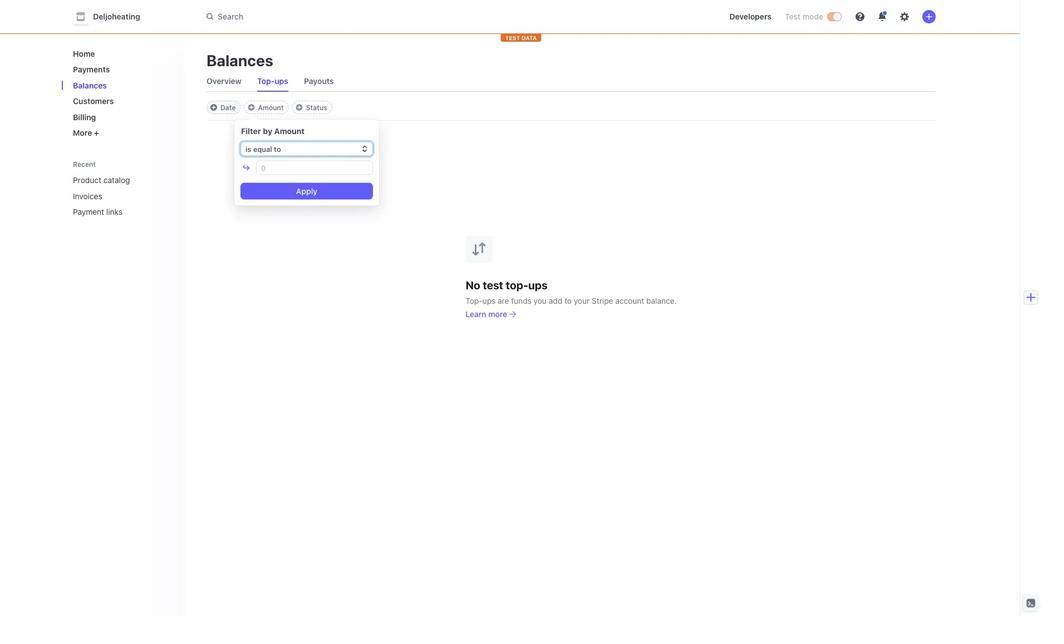 Task type: vqa. For each thing, say whether or not it's contained in the screenshot.
top accept
no



Task type: locate. For each thing, give the bounding box(es) containing it.
settings image
[[900, 12, 909, 21]]

to
[[565, 296, 572, 305]]

deljoheating button
[[73, 9, 151, 24]]

more
[[488, 310, 507, 319]]

1 vertical spatial ups
[[528, 279, 548, 292]]

your
[[574, 296, 590, 305]]

0 horizontal spatial top-
[[257, 77, 275, 86]]

1 horizontal spatial top-
[[466, 296, 483, 305]]

balances link
[[68, 76, 175, 94]]

top- for top-ups
[[257, 77, 275, 86]]

product
[[73, 176, 101, 185]]

0 vertical spatial ups
[[275, 77, 288, 86]]

ups up 'learn more'
[[483, 296, 496, 305]]

1 horizontal spatial ups
[[483, 296, 496, 305]]

funds
[[511, 296, 532, 305]]

2 vertical spatial ups
[[483, 296, 496, 305]]

date
[[220, 104, 236, 111]]

billing link
[[68, 108, 175, 126]]

1 vertical spatial amount
[[274, 126, 305, 136]]

test
[[785, 12, 801, 21]]

test
[[505, 35, 520, 41]]

1 vertical spatial top-
[[466, 296, 483, 305]]

0 number field
[[257, 161, 372, 175]]

balances up overview
[[207, 51, 273, 69]]

top- up learn
[[466, 296, 483, 305]]

add date image
[[210, 104, 217, 111]]

ups up the you
[[528, 279, 548, 292]]

home
[[73, 49, 95, 58]]

notifications image
[[878, 12, 887, 21]]

payment links link
[[68, 203, 160, 221]]

catalog
[[103, 176, 130, 185]]

payment links
[[73, 207, 122, 217]]

billing
[[73, 112, 96, 122]]

mode
[[803, 12, 823, 21]]

invoices link
[[68, 187, 160, 205]]

top-ups link
[[253, 73, 293, 89]]

payouts
[[304, 77, 334, 86]]

amount
[[258, 104, 284, 111], [274, 126, 305, 136]]

amount inside toolbar
[[258, 104, 284, 111]]

0 vertical spatial top-
[[257, 77, 275, 86]]

test
[[483, 279, 503, 292]]

ups for top-ups
[[275, 77, 288, 86]]

tab list
[[202, 71, 936, 92]]

amount right add amount icon
[[258, 104, 284, 111]]

top- for top-ups are funds you add to your stripe account balance.
[[466, 296, 483, 305]]

toolbar
[[207, 101, 332, 114]]

2 horizontal spatial ups
[[528, 279, 548, 292]]

top-
[[257, 77, 275, 86], [466, 296, 483, 305]]

payments
[[73, 65, 110, 74]]

tab list containing overview
[[202, 71, 936, 92]]

add
[[549, 296, 562, 305]]

balances
[[207, 51, 273, 69], [73, 81, 107, 90]]

customers link
[[68, 92, 175, 110]]

top- right overview
[[257, 77, 275, 86]]

0 vertical spatial amount
[[258, 104, 284, 111]]

ups
[[275, 77, 288, 86], [528, 279, 548, 292], [483, 296, 496, 305]]

data
[[522, 35, 537, 41]]

overview
[[207, 77, 242, 86]]

more
[[73, 128, 92, 138]]

product catalog
[[73, 176, 130, 185]]

payment
[[73, 207, 104, 217]]

1 horizontal spatial balances
[[207, 51, 273, 69]]

overview link
[[202, 73, 246, 89]]

by
[[263, 126, 272, 136]]

1 vertical spatial balances
[[73, 81, 107, 90]]

top- inside tab list
[[257, 77, 275, 86]]

ups left payouts on the left of page
[[275, 77, 288, 86]]

ups inside tab list
[[275, 77, 288, 86]]

recent element
[[62, 171, 184, 221]]

test data
[[505, 35, 537, 41]]

0 horizontal spatial ups
[[275, 77, 288, 86]]

filter by amount
[[241, 126, 305, 136]]

0 horizontal spatial balances
[[73, 81, 107, 90]]

toolbar containing date
[[207, 101, 332, 114]]

customers
[[73, 97, 114, 106]]

balances down payments
[[73, 81, 107, 90]]

status
[[306, 104, 327, 111]]

amount right by
[[274, 126, 305, 136]]

+
[[94, 128, 99, 138]]



Task type: describe. For each thing, give the bounding box(es) containing it.
invoices
[[73, 192, 102, 201]]

stripe
[[592, 296, 613, 305]]

Search text field
[[200, 7, 514, 27]]

add amount image
[[248, 104, 255, 111]]

0 vertical spatial balances
[[207, 51, 273, 69]]

filter
[[241, 126, 261, 136]]

top-ups
[[257, 77, 288, 86]]

recent navigation links element
[[62, 160, 184, 221]]

balance.
[[646, 296, 677, 305]]

add status image
[[296, 104, 303, 111]]

learn more link
[[466, 309, 516, 320]]

search
[[218, 12, 243, 21]]

test mode
[[785, 12, 823, 21]]

product catalog link
[[68, 171, 160, 189]]

no test top-ups
[[466, 279, 548, 292]]

recent
[[73, 160, 96, 168]]

top-
[[506, 279, 528, 292]]

developers link
[[725, 8, 776, 26]]

deljoheating
[[93, 12, 140, 21]]

home link
[[68, 45, 175, 63]]

no
[[466, 279, 480, 292]]

core navigation links element
[[68, 45, 175, 142]]

Search search field
[[200, 7, 514, 27]]

apply button
[[241, 183, 372, 199]]

payments link
[[68, 60, 175, 79]]

ups for top-ups are funds you add to your stripe account balance.
[[483, 296, 496, 305]]

more +
[[73, 128, 99, 138]]

you
[[534, 296, 547, 305]]

learn more
[[466, 310, 507, 319]]

top-ups are funds you add to your stripe account balance.
[[466, 296, 677, 305]]

apply
[[296, 187, 317, 196]]

are
[[498, 296, 509, 305]]

learn
[[466, 310, 486, 319]]

developers
[[729, 12, 772, 21]]

balances inside core navigation links element
[[73, 81, 107, 90]]

links
[[106, 207, 122, 217]]

help image
[[856, 12, 865, 21]]

payouts link
[[300, 73, 338, 89]]

account
[[615, 296, 644, 305]]



